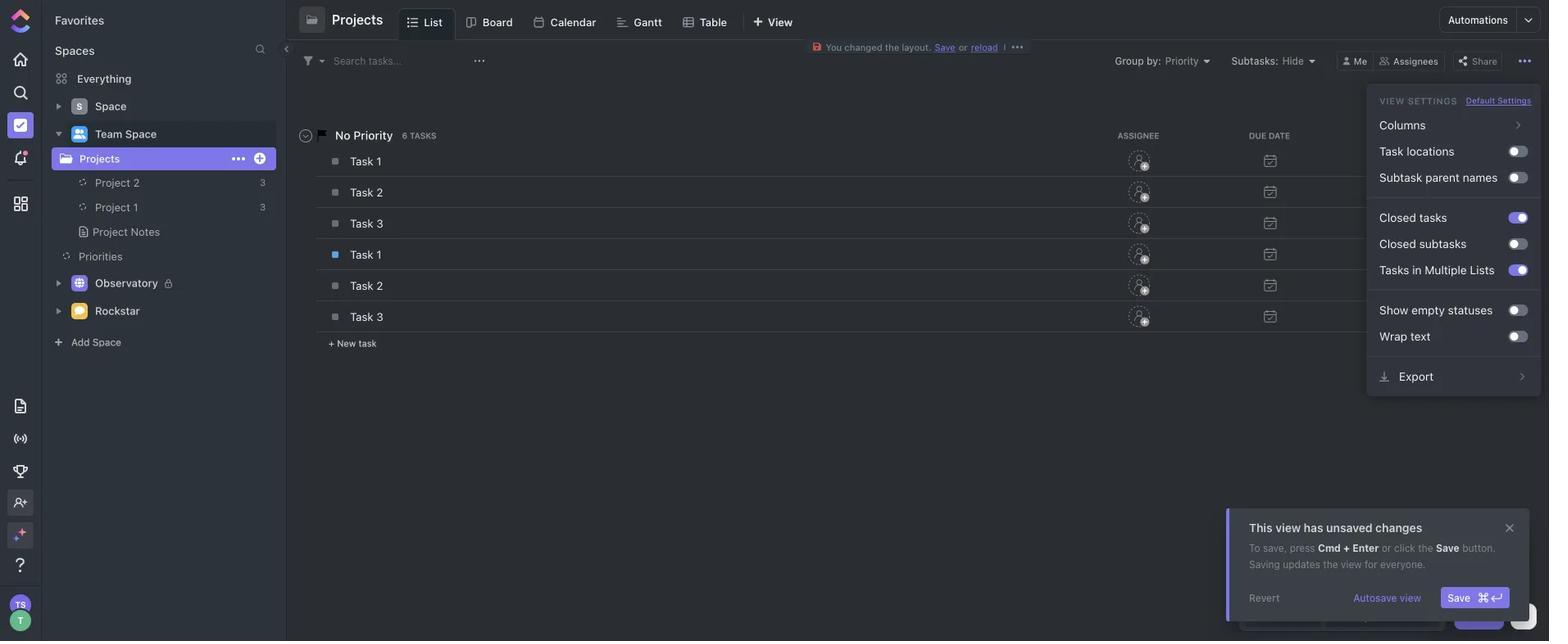 Task type: describe. For each thing, give the bounding box(es) containing it.
+ inside this view has unsaved changes to save, press cmd + enter or click the save button. saving updates the view for everyone.
[[1343, 543, 1350, 554]]

spaces link
[[42, 44, 95, 57]]

‎task 1
[[350, 155, 381, 168]]

project for project 1
[[95, 201, 130, 214]]

automations
[[1448, 14, 1508, 25]]

board link
[[483, 8, 519, 39]]

closed
[[1488, 93, 1525, 104]]

‎task 1 link
[[346, 148, 1070, 175]]

saving
[[1249, 559, 1280, 570]]

priorities
[[79, 250, 123, 263]]

gantt
[[634, 16, 662, 28]]

or inside this view has unsaved changes to save, press cmd + enter or click the save button. saving updates the view for everyone.
[[1382, 543, 1391, 554]]

task down save "button"
[[1476, 611, 1498, 623]]

calendar link
[[551, 8, 603, 39]]

closed subtasks button
[[1373, 231, 1508, 257]]

task up task
[[350, 311, 373, 324]]

table link
[[700, 8, 734, 39]]

favorites button
[[55, 14, 104, 27]]

1 task 3 link from the top
[[346, 210, 1070, 238]]

2 for task 2
[[376, 280, 383, 293]]

view
[[1380, 96, 1405, 107]]

view for autosave
[[1400, 593, 1421, 604]]

save,
[[1263, 543, 1287, 554]]

add
[[71, 337, 90, 348]]

in
[[1412, 263, 1422, 277]]

observatory link
[[95, 270, 266, 297]]

space for team space
[[125, 128, 157, 140]]

you
[[826, 42, 842, 52]]

settings
[[1498, 96, 1531, 105]]

settings
[[1408, 96, 1458, 107]]

text
[[1411, 330, 1431, 343]]

task locations button
[[1373, 139, 1508, 165]]

0 horizontal spatial the
[[885, 42, 899, 52]]

add space
[[71, 337, 121, 348]]

1 task 3 from the top
[[350, 217, 383, 230]]

new
[[337, 339, 356, 349]]

automations button
[[1440, 7, 1516, 32]]

1 for project 1
[[133, 201, 138, 214]]

1 vertical spatial the
[[1418, 543, 1433, 554]]

subtasks
[[1419, 237, 1467, 251]]

everyone.
[[1380, 559, 1426, 570]]

no priority
[[335, 129, 393, 142]]

save inside "button"
[[1448, 593, 1470, 604]]

2 for project 2
[[133, 177, 140, 189]]

parent
[[1426, 171, 1460, 184]]

priority
[[354, 129, 393, 142]]

or reload
[[959, 42, 998, 52]]

closed subtasks
[[1380, 237, 1467, 251]]

‎task 2
[[350, 186, 383, 199]]

assignees
[[1394, 56, 1439, 67]]

revert
[[1249, 593, 1280, 604]]

space link
[[95, 93, 266, 120]]

task
[[359, 339, 377, 349]]

show
[[1380, 304, 1409, 317]]

press
[[1290, 543, 1315, 554]]

rockstar
[[95, 305, 140, 317]]

hide closed button
[[1448, 90, 1529, 107]]

0 vertical spatial +
[[329, 339, 334, 349]]

reload
[[971, 42, 998, 52]]

view settings image
[[1519, 55, 1531, 67]]

view for this
[[1276, 522, 1301, 535]]

list link
[[424, 9, 449, 39]]

updates
[[1283, 559, 1320, 570]]

task 2 link
[[346, 272, 1070, 300]]

for
[[1365, 559, 1378, 570]]

project notes
[[93, 226, 160, 238]]

task up task 1
[[350, 217, 373, 230]]

share button
[[1453, 51, 1502, 71]]

tasks...
[[369, 55, 402, 67]]

search tasks...
[[334, 55, 402, 67]]

search
[[334, 55, 366, 67]]

closed tasks button
[[1373, 205, 1508, 231]]

notes
[[131, 226, 160, 238]]

1 for task 1
[[376, 248, 381, 261]]

hide closed
[[1465, 93, 1525, 104]]

2 task 3 from the top
[[350, 311, 383, 324]]

view settings element
[[1515, 51, 1535, 71]]

everything
[[77, 73, 131, 85]]

to
[[1249, 543, 1260, 554]]

export button
[[1373, 364, 1535, 390]]

multiple
[[1425, 263, 1467, 277]]

team space link
[[95, 121, 266, 148]]

export button
[[1373, 364, 1535, 390]]

‎task for ‎task 1
[[350, 155, 373, 168]]

layout.
[[902, 42, 932, 52]]

view settings
[[1380, 96, 1458, 107]]

rockstar link
[[95, 298, 266, 325]]

team space
[[95, 128, 157, 140]]

closed for closed tasks
[[1380, 211, 1416, 225]]

unsaved
[[1326, 522, 1373, 535]]

subtask parent names
[[1380, 171, 1498, 184]]

this view has unsaved changes to save, press cmd + enter or click the save button. saving updates the view for everyone.
[[1249, 522, 1496, 570]]

autosave view
[[1353, 593, 1421, 604]]

wrap text
[[1380, 330, 1431, 343]]

0 vertical spatial space
[[95, 100, 127, 112]]



Task type: locate. For each thing, give the bounding box(es) containing it.
everything link
[[42, 66, 286, 92]]

columns
[[1380, 118, 1426, 132]]

project up project 1 at the left top
[[95, 177, 130, 189]]

‎task down no priority
[[350, 155, 373, 168]]

1 closed from the top
[[1380, 211, 1416, 225]]

1 horizontal spatial the
[[1323, 559, 1338, 570]]

3
[[260, 177, 266, 188], [260, 202, 266, 213], [376, 217, 383, 230], [376, 311, 383, 324]]

1 horizontal spatial projects
[[332, 12, 383, 27]]

1 horizontal spatial view
[[1341, 559, 1362, 570]]

view
[[1276, 522, 1301, 535], [1341, 559, 1362, 570], [1400, 593, 1421, 604]]

projects
[[332, 12, 383, 27], [80, 153, 120, 165]]

task locations
[[1380, 145, 1455, 158]]

project 2 link
[[80, 170, 249, 195]]

2 down ‎task 1 at the left top of the page
[[376, 186, 383, 199]]

favorites
[[55, 14, 104, 27]]

project
[[95, 177, 130, 189], [95, 201, 130, 214], [93, 226, 128, 238]]

1 vertical spatial or
[[1382, 543, 1391, 554]]

closed up tasks
[[1380, 237, 1416, 251]]

view down the 'everyone.'
[[1400, 593, 1421, 604]]

space
[[95, 100, 127, 112], [125, 128, 157, 140], [93, 337, 121, 348]]

observatory
[[95, 277, 158, 290]]

share
[[1472, 56, 1498, 67]]

0 vertical spatial save
[[1436, 543, 1460, 554]]

0 horizontal spatial or
[[959, 42, 968, 52]]

0 vertical spatial projects
[[332, 12, 383, 27]]

+ right cmd
[[1343, 543, 1350, 554]]

comment image
[[75, 306, 84, 316]]

the left layout.
[[885, 42, 899, 52]]

2 vertical spatial view
[[1400, 593, 1421, 604]]

gantt link
[[634, 8, 669, 39]]

0 vertical spatial project
[[95, 177, 130, 189]]

projects inside button
[[332, 12, 383, 27]]

1 ‎task from the top
[[350, 155, 373, 168]]

2 horizontal spatial view
[[1400, 593, 1421, 604]]

or left click
[[1382, 543, 1391, 554]]

project 2
[[95, 177, 140, 189]]

2 down projects link
[[133, 177, 140, 189]]

lists
[[1470, 263, 1495, 277]]

1 vertical spatial save
[[1448, 593, 1470, 604]]

tasks
[[1380, 263, 1409, 277]]

priorities link
[[63, 244, 249, 269]]

2 task 3 link from the top
[[346, 303, 1070, 331]]

2 closed from the top
[[1380, 237, 1416, 251]]

2 vertical spatial space
[[93, 337, 121, 348]]

0 horizontal spatial +
[[329, 339, 334, 349]]

1 horizontal spatial or
[[1382, 543, 1391, 554]]

spaces
[[55, 44, 95, 57]]

space up projects link
[[125, 128, 157, 140]]

1
[[376, 155, 381, 168], [133, 201, 138, 214], [376, 248, 381, 261]]

view inside autosave view button
[[1400, 593, 1421, 604]]

1 for ‎task 1
[[376, 155, 381, 168]]

closed
[[1380, 211, 1416, 225], [1380, 237, 1416, 251]]

Search tasks... text field
[[334, 50, 470, 73]]

list
[[424, 16, 443, 28]]

task 2
[[350, 280, 383, 293]]

task 1 link
[[346, 241, 1070, 269]]

+ new task
[[329, 339, 377, 349]]

project 1 link
[[80, 195, 249, 220]]

tasks in multiple lists button
[[1373, 257, 1508, 284]]

changes
[[1376, 522, 1422, 535]]

save down button. in the right bottom of the page
[[1448, 593, 1470, 604]]

task down task 1
[[350, 280, 373, 293]]

1 vertical spatial view
[[1341, 559, 1362, 570]]

space right add
[[93, 337, 121, 348]]

task 1
[[350, 248, 381, 261]]

1 down "priority"
[[376, 155, 381, 168]]

project for project notes
[[93, 226, 128, 238]]

team
[[95, 128, 122, 140]]

task up subtask at right
[[1380, 145, 1404, 158]]

0 vertical spatial task 3 link
[[346, 210, 1070, 238]]

task 3 up task
[[350, 311, 383, 324]]

task 3
[[350, 217, 383, 230], [350, 311, 383, 324]]

1 vertical spatial closed
[[1380, 237, 1416, 251]]

calendar
[[551, 16, 596, 28]]

0 vertical spatial ‎task
[[350, 155, 373, 168]]

2 horizontal spatial the
[[1418, 543, 1433, 554]]

space up team
[[95, 100, 127, 112]]

1 horizontal spatial +
[[1343, 543, 1350, 554]]

projects down team
[[80, 153, 120, 165]]

1 vertical spatial ‎task
[[350, 186, 373, 199]]

1 up the task 2
[[376, 248, 381, 261]]

changed
[[845, 42, 883, 52]]

task
[[1380, 145, 1404, 158], [350, 217, 373, 230], [350, 248, 373, 261], [350, 280, 373, 293], [350, 311, 373, 324], [1476, 611, 1498, 623]]

2 vertical spatial the
[[1323, 559, 1338, 570]]

1 up project notes
[[133, 201, 138, 214]]

names
[[1463, 171, 1498, 184]]

show empty statuses
[[1380, 304, 1493, 317]]

board
[[483, 16, 513, 28]]

‎task down ‎task 1 at the left top of the page
[[350, 186, 373, 199]]

1 vertical spatial 1
[[133, 201, 138, 214]]

2 ‎task from the top
[[350, 186, 373, 199]]

task 3 link up task 1 link
[[346, 210, 1070, 238]]

2 for ‎task 2
[[376, 186, 383, 199]]

1 vertical spatial space
[[125, 128, 157, 140]]

0 vertical spatial or
[[959, 42, 968, 52]]

1 vertical spatial +
[[1343, 543, 1350, 554]]

closed left the tasks
[[1380, 211, 1416, 225]]

autosave view button
[[1347, 588, 1428, 609]]

assignees button
[[1374, 51, 1445, 71]]

save inside this view has unsaved changes to save, press cmd + enter or click the save button. saving updates the view for everyone.
[[1436, 543, 1460, 554]]

closed inside button
[[1380, 237, 1416, 251]]

or left the reload
[[959, 42, 968, 52]]

task inside button
[[1380, 145, 1404, 158]]

save button
[[1441, 588, 1510, 609]]

show empty statuses button
[[1373, 298, 1508, 324]]

click
[[1394, 543, 1415, 554]]

2 vertical spatial 1
[[376, 248, 381, 261]]

0 vertical spatial 1
[[376, 155, 381, 168]]

0 horizontal spatial view
[[1276, 522, 1301, 535]]

2 vertical spatial project
[[93, 226, 128, 238]]

this
[[1249, 522, 1273, 535]]

projects link
[[25, 150, 229, 168]]

user group image
[[73, 129, 86, 139]]

view left 'for'
[[1341, 559, 1362, 570]]

task 3 link down task 2 link
[[346, 303, 1070, 331]]

0 horizontal spatial projects
[[80, 153, 120, 165]]

‎task
[[350, 155, 373, 168], [350, 186, 373, 199]]

empty
[[1412, 304, 1445, 317]]

project down project 2 at top
[[95, 201, 130, 214]]

0 vertical spatial task 3
[[350, 217, 383, 230]]

projects button
[[325, 2, 383, 38]]

export
[[1399, 370, 1434, 384]]

cmd
[[1318, 543, 1341, 554]]

2 down task 1
[[376, 280, 383, 293]]

task 3 link
[[346, 210, 1070, 238], [346, 303, 1070, 331]]

revert button
[[1243, 588, 1287, 609]]

closed inside button
[[1380, 211, 1416, 225]]

the down cmd
[[1323, 559, 1338, 570]]

projects up search
[[332, 12, 383, 27]]

0 vertical spatial closed
[[1380, 211, 1416, 225]]

1 vertical spatial task 3 link
[[346, 303, 1070, 331]]

hide
[[1465, 93, 1486, 104]]

me button
[[1337, 51, 1374, 71]]

me
[[1354, 56, 1367, 67]]

default settings
[[1466, 96, 1531, 105]]

project down project 1 at the left top
[[93, 226, 128, 238]]

1 vertical spatial projects
[[80, 153, 120, 165]]

closed for closed subtasks
[[1380, 237, 1416, 251]]

subtask parent names button
[[1373, 165, 1508, 191]]

0 vertical spatial view
[[1276, 522, 1301, 535]]

save
[[1436, 543, 1460, 554], [1448, 593, 1470, 604]]

default
[[1466, 96, 1495, 105]]

no
[[335, 129, 351, 142]]

button.
[[1462, 543, 1496, 554]]

the
[[885, 42, 899, 52], [1418, 543, 1433, 554], [1323, 559, 1338, 570]]

globe image
[[75, 278, 84, 288]]

statuses
[[1448, 304, 1493, 317]]

+
[[329, 339, 334, 349], [1343, 543, 1350, 554]]

task up the task 2
[[350, 248, 373, 261]]

1 vertical spatial project
[[95, 201, 130, 214]]

the right click
[[1418, 543, 1433, 554]]

wrap
[[1380, 330, 1407, 343]]

has
[[1304, 522, 1323, 535]]

view up save,
[[1276, 522, 1301, 535]]

enter
[[1353, 543, 1379, 554]]

0 vertical spatial the
[[885, 42, 899, 52]]

+ left new
[[329, 339, 334, 349]]

subtask
[[1380, 171, 1422, 184]]

task 3 down ‎task 2
[[350, 217, 383, 230]]

wrap text button
[[1373, 324, 1508, 350]]

project for project 2
[[95, 177, 130, 189]]

‎task for ‎task 2
[[350, 186, 373, 199]]

or
[[959, 42, 968, 52], [1382, 543, 1391, 554]]

1 vertical spatial task 3
[[350, 311, 383, 324]]

space for add space
[[93, 337, 121, 348]]

autosave
[[1353, 593, 1397, 604]]

save left button. in the right bottom of the page
[[1436, 543, 1460, 554]]



Task type: vqa. For each thing, say whether or not it's contained in the screenshot.
Folders button
no



